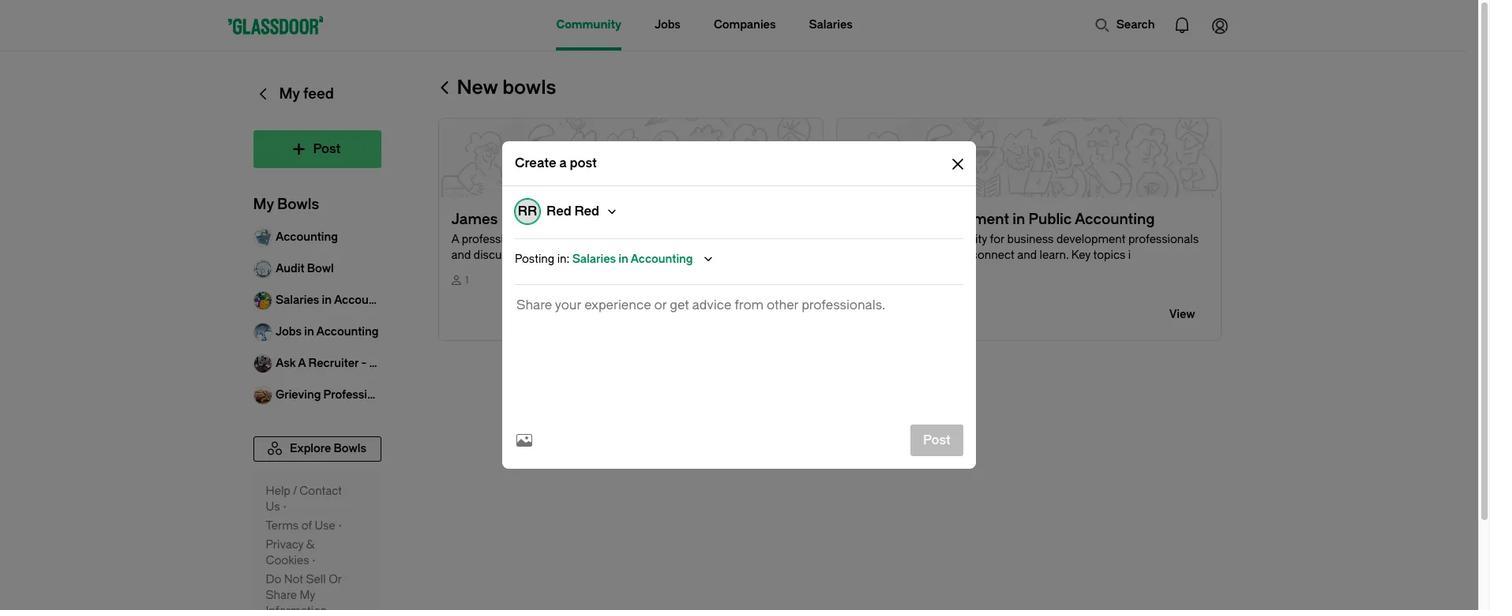 Task type: vqa. For each thing, say whether or not it's contained in the screenshot.
2023,
no



Task type: locate. For each thing, give the bounding box(es) containing it.
1 1 button from the left
[[438, 118, 823, 341]]

posting in: salaries in accounting
[[515, 253, 693, 266]]

2 1 from the left
[[863, 275, 867, 286]]

a
[[559, 156, 567, 171]]

0 horizontal spatial salaries
[[572, 253, 616, 266]]

0 horizontal spatial red
[[546, 204, 571, 219]]

r
[[518, 204, 527, 219], [527, 204, 537, 219]]

1 for 2nd 1 link from the left
[[863, 275, 867, 286]]

0 horizontal spatial 1
[[466, 275, 469, 286]]

salaries link
[[809, 0, 853, 51]]

0 vertical spatial salaries
[[809, 18, 853, 32]]

0 horizontal spatial 1 button
[[438, 118, 823, 341]]

r left "red red"
[[527, 204, 537, 219]]

r r
[[518, 204, 537, 219]]

2 1 button from the left
[[836, 118, 1221, 341]]

post
[[570, 156, 597, 171]]

create
[[515, 156, 556, 171]]

1 button
[[438, 118, 823, 341], [836, 118, 1221, 341]]

toogle identity element
[[515, 199, 540, 224]]

1 horizontal spatial salaries
[[809, 18, 853, 32]]

0 horizontal spatial 1 link
[[451, 273, 810, 302]]

accounting
[[631, 253, 693, 266]]

1 horizontal spatial 1 button
[[836, 118, 1221, 341]]

red right r r
[[546, 204, 571, 219]]

1 r from the left
[[518, 204, 527, 219]]

red down 'post'
[[574, 204, 599, 219]]

posting
[[515, 253, 555, 266]]

1 horizontal spatial 1
[[863, 275, 867, 286]]

r up posting
[[518, 204, 527, 219]]

bowls
[[502, 77, 556, 99]]

jobs
[[655, 18, 681, 32]]

1 vertical spatial salaries
[[572, 253, 616, 266]]

salaries
[[809, 18, 853, 32], [572, 253, 616, 266]]

1 horizontal spatial 1 link
[[849, 273, 1208, 302]]

1 1 link from the left
[[451, 273, 810, 302]]

1 horizontal spatial red
[[574, 204, 599, 219]]

1
[[466, 275, 469, 286], [863, 275, 867, 286]]

2 red from the left
[[574, 204, 599, 219]]

Share your experience or get advice from other professionals. text field
[[515, 298, 963, 412]]

red
[[546, 204, 571, 219], [574, 204, 599, 219]]

1 1 from the left
[[466, 275, 469, 286]]

create a post
[[515, 156, 597, 171]]

1 link
[[451, 273, 810, 302], [849, 273, 1208, 302]]



Task type: describe. For each thing, give the bounding box(es) containing it.
1 red from the left
[[546, 204, 571, 219]]

1 for second 1 link from the right
[[466, 275, 469, 286]]

new
[[457, 77, 498, 99]]

2 1 link from the left
[[849, 273, 1208, 302]]

companies
[[714, 18, 776, 32]]

jobs link
[[655, 0, 681, 51]]

new bowls
[[457, 77, 556, 99]]

community link
[[556, 0, 621, 51]]

community
[[556, 18, 621, 32]]

in:
[[557, 253, 570, 266]]

in
[[619, 253, 628, 266]]

red red
[[546, 204, 599, 219]]

companies link
[[714, 0, 776, 51]]

2 r from the left
[[527, 204, 537, 219]]



